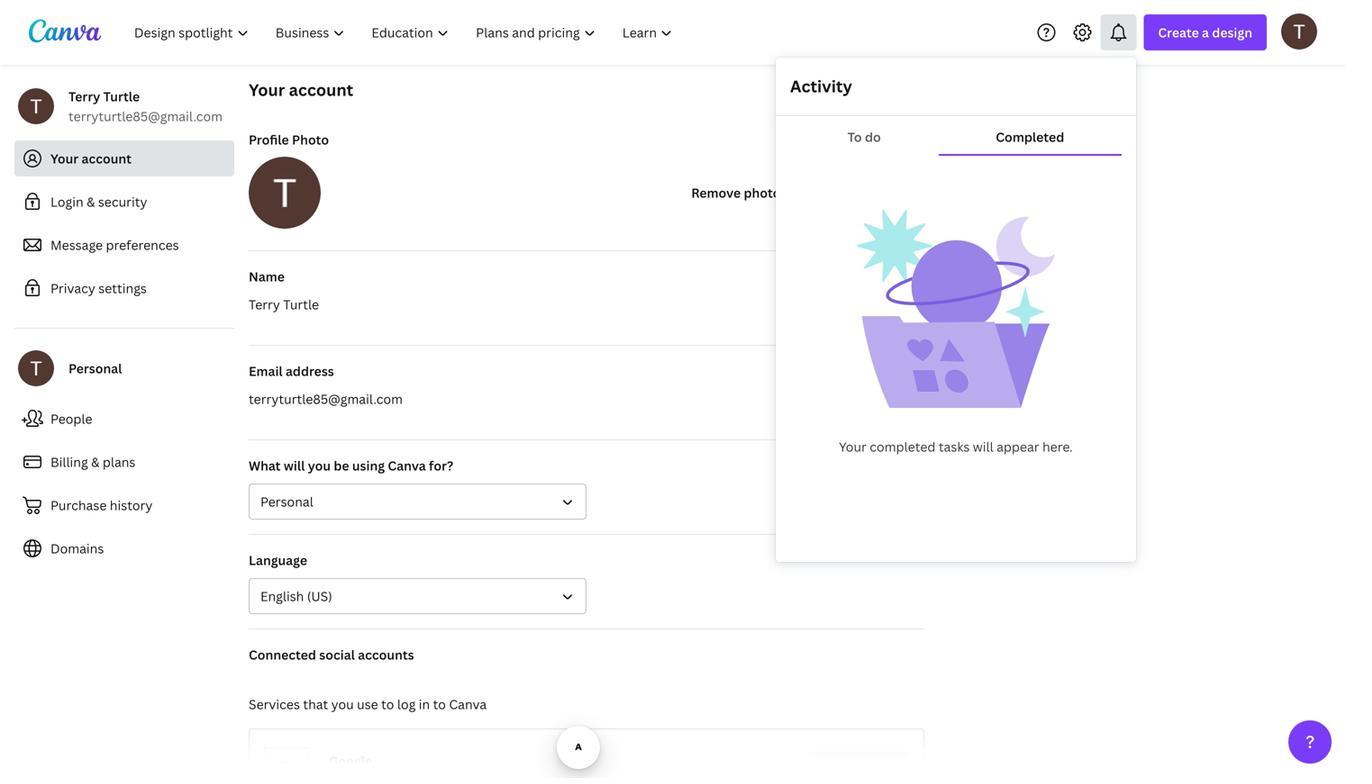 Task type: describe. For each thing, give the bounding box(es) containing it.
using
[[352, 457, 385, 474]]

2 vertical spatial your
[[839, 438, 867, 455]]

do
[[865, 128, 881, 146]]

what will you be using canva for?
[[249, 457, 453, 474]]

that
[[303, 696, 328, 713]]

your account link
[[14, 141, 234, 177]]

1 horizontal spatial account
[[289, 79, 353, 101]]

terry for terry turtle
[[249, 296, 280, 313]]

email
[[249, 363, 283, 380]]

security
[[98, 193, 147, 210]]

tasks
[[939, 438, 970, 455]]

create
[[1158, 24, 1199, 41]]

completed button
[[938, 120, 1122, 154]]

completed
[[870, 438, 936, 455]]

0 horizontal spatial canva
[[388, 457, 426, 474]]

use
[[357, 696, 378, 713]]

0 horizontal spatial your
[[50, 150, 79, 167]]

message
[[50, 237, 103, 254]]

message preferences
[[50, 237, 179, 254]]

profile photo
[[249, 131, 329, 148]]

remove
[[691, 184, 741, 201]]

1 to from the left
[[381, 696, 394, 713]]

0 vertical spatial terryturtle85@gmail.com
[[68, 108, 223, 125]]

login
[[50, 193, 83, 210]]

Language: English (US) button
[[249, 578, 587, 614]]

address
[[286, 363, 334, 380]]

(us)
[[307, 588, 332, 605]]

what
[[249, 457, 281, 474]]

edit button for terryturtle85@gmail.com
[[852, 389, 924, 425]]

you for that
[[331, 696, 354, 713]]

turtle for terry turtle
[[283, 296, 319, 313]]

your completed tasks will appear here.
[[839, 438, 1073, 455]]

terry for terry turtle terryturtle85@gmail.com
[[68, 88, 100, 105]]

edit for terryturtle85@gmail.com
[[876, 399, 901, 416]]

appear
[[997, 438, 1039, 455]]

you for will
[[308, 457, 331, 474]]

photo
[[744, 184, 781, 201]]

completed
[[996, 128, 1064, 146]]

terry turtle
[[249, 296, 319, 313]]

people link
[[14, 401, 234, 437]]

privacy settings
[[50, 280, 147, 297]]

be
[[334, 457, 349, 474]]

design
[[1212, 24, 1252, 41]]

1 horizontal spatial canva
[[449, 696, 487, 713]]

english (us)
[[260, 588, 332, 605]]

edit for terry turtle
[[876, 304, 901, 321]]

personal inside button
[[260, 493, 313, 510]]

history
[[110, 497, 153, 514]]

create a design
[[1158, 24, 1252, 41]]

to do button
[[790, 120, 938, 154]]

activity
[[790, 75, 852, 97]]

plans
[[103, 454, 136, 471]]

accounts
[[358, 646, 414, 664]]



Task type: vqa. For each thing, say whether or not it's contained in the screenshot.
will
yes



Task type: locate. For each thing, give the bounding box(es) containing it.
edit
[[876, 304, 901, 321], [876, 399, 901, 416]]

top level navigation element
[[123, 14, 688, 50]]

terry
[[68, 88, 100, 105], [249, 296, 280, 313]]

1 vertical spatial will
[[284, 457, 305, 474]]

purchase history
[[50, 497, 153, 514]]

google
[[329, 753, 372, 770]]

email address
[[249, 363, 334, 380]]

social
[[319, 646, 355, 664]]

to right the in
[[433, 696, 446, 713]]

& for billing
[[91, 454, 99, 471]]

0 vertical spatial will
[[973, 438, 994, 455]]

terry turtle terryturtle85@gmail.com
[[68, 88, 223, 125]]

settings
[[98, 280, 147, 297]]

a
[[1202, 24, 1209, 41]]

terryturtle85@gmail.com down address at the left top of page
[[249, 391, 403, 408]]

Personal button
[[249, 484, 587, 520]]

0 vertical spatial turtle
[[103, 88, 140, 105]]

1 horizontal spatial to
[[433, 696, 446, 713]]

0 horizontal spatial terryturtle85@gmail.com
[[68, 108, 223, 125]]

1 horizontal spatial terryturtle85@gmail.com
[[249, 391, 403, 408]]

to
[[848, 128, 862, 146]]

1 horizontal spatial your
[[249, 79, 285, 101]]

purchase
[[50, 497, 107, 514]]

turtle for terry turtle terryturtle85@gmail.com
[[103, 88, 140, 105]]

1 horizontal spatial personal
[[260, 493, 313, 510]]

billing & plans
[[50, 454, 136, 471]]

your up profile
[[249, 79, 285, 101]]

connected
[[249, 646, 316, 664]]

1 vertical spatial account
[[82, 150, 132, 167]]

your up login
[[50, 150, 79, 167]]

personal down what
[[260, 493, 313, 510]]

1 horizontal spatial your account
[[249, 79, 353, 101]]

& for login
[[87, 193, 95, 210]]

2 to from the left
[[433, 696, 446, 713]]

terry up your account link
[[68, 88, 100, 105]]

to left log
[[381, 696, 394, 713]]

terryturtle85@gmail.com up your account link
[[68, 108, 223, 125]]

you
[[308, 457, 331, 474], [331, 696, 354, 713]]

log
[[397, 696, 416, 713]]

photo
[[292, 131, 329, 148]]

0 horizontal spatial your account
[[50, 150, 132, 167]]

a picture of a folder opening up to show a planet, moon and stars. image
[[857, 210, 1055, 408]]

0 vertical spatial account
[[289, 79, 353, 101]]

purchase history link
[[14, 487, 234, 523]]

billing
[[50, 454, 88, 471]]

1 edit button from the top
[[852, 295, 924, 331]]

message preferences link
[[14, 227, 234, 263]]

1 vertical spatial turtle
[[283, 296, 319, 313]]

canva right the in
[[449, 696, 487, 713]]

disconnect button
[[811, 751, 909, 778]]

to
[[381, 696, 394, 713], [433, 696, 446, 713]]

1 vertical spatial canva
[[449, 696, 487, 713]]

login & security link
[[14, 184, 234, 220]]

domains
[[50, 540, 104, 557]]

turtle down name on the left top of the page
[[283, 296, 319, 313]]

account up 'photo'
[[289, 79, 353, 101]]

your left completed
[[839, 438, 867, 455]]

your account inside your account link
[[50, 150, 132, 167]]

1 vertical spatial &
[[91, 454, 99, 471]]

0 vertical spatial &
[[87, 193, 95, 210]]

account up login & security
[[82, 150, 132, 167]]

edit button
[[852, 295, 924, 331], [852, 389, 924, 425]]

1 vertical spatial edit button
[[852, 389, 924, 425]]

1 vertical spatial your account
[[50, 150, 132, 167]]

personal
[[68, 360, 122, 377], [260, 493, 313, 510]]

0 horizontal spatial will
[[284, 457, 305, 474]]

domains link
[[14, 531, 234, 567]]

0 vertical spatial your
[[249, 79, 285, 101]]

will right tasks
[[973, 438, 994, 455]]

privacy settings link
[[14, 270, 234, 306]]

0 horizontal spatial to
[[381, 696, 394, 713]]

turtle
[[103, 88, 140, 105], [283, 296, 319, 313]]

login & security
[[50, 193, 147, 210]]

0 vertical spatial canva
[[388, 457, 426, 474]]

1 vertical spatial terryturtle85@gmail.com
[[249, 391, 403, 408]]

1 horizontal spatial will
[[973, 438, 994, 455]]

privacy
[[50, 280, 95, 297]]

canva
[[388, 457, 426, 474], [449, 696, 487, 713]]

your account up login & security
[[50, 150, 132, 167]]

english
[[260, 588, 304, 605]]

0 vertical spatial edit button
[[852, 295, 924, 331]]

remove photo
[[691, 184, 781, 201]]

to do
[[848, 128, 881, 146]]

0 horizontal spatial terry
[[68, 88, 100, 105]]

terry inside terry turtle terryturtle85@gmail.com
[[68, 88, 100, 105]]

terry turtle image
[[1281, 13, 1317, 49]]

here.
[[1042, 438, 1073, 455]]

your account up 'photo'
[[249, 79, 353, 101]]

canva left for?
[[388, 457, 426, 474]]

2 edit button from the top
[[852, 389, 924, 425]]

1 edit from the top
[[876, 304, 901, 321]]

billing & plans link
[[14, 444, 234, 480]]

1 vertical spatial edit
[[876, 399, 901, 416]]

2 edit from the top
[[876, 399, 901, 416]]

1 horizontal spatial terry
[[249, 296, 280, 313]]

0 vertical spatial edit
[[876, 304, 901, 321]]

& right login
[[87, 193, 95, 210]]

will
[[973, 438, 994, 455], [284, 457, 305, 474]]

terry down name on the left top of the page
[[249, 296, 280, 313]]

edit button for terry turtle
[[852, 295, 924, 331]]

your account
[[249, 79, 353, 101], [50, 150, 132, 167]]

0 vertical spatial your account
[[249, 79, 353, 101]]

create a design button
[[1144, 14, 1267, 50]]

account
[[289, 79, 353, 101], [82, 150, 132, 167]]

google disconnect
[[329, 753, 895, 778]]

1 vertical spatial you
[[331, 696, 354, 713]]

0 horizontal spatial personal
[[68, 360, 122, 377]]

0 horizontal spatial account
[[82, 150, 132, 167]]

connected social accounts
[[249, 646, 414, 664]]

0 vertical spatial you
[[308, 457, 331, 474]]

you left use
[[331, 696, 354, 713]]

disconnect
[[825, 761, 895, 778]]

personal up people
[[68, 360, 122, 377]]

profile
[[249, 131, 289, 148]]

& left plans on the left bottom of the page
[[91, 454, 99, 471]]

2 horizontal spatial your
[[839, 438, 867, 455]]

people
[[50, 410, 92, 428]]

services
[[249, 696, 300, 713]]

turtle up your account link
[[103, 88, 140, 105]]

0 vertical spatial personal
[[68, 360, 122, 377]]

name
[[249, 268, 285, 285]]

in
[[419, 696, 430, 713]]

will right what
[[284, 457, 305, 474]]

language
[[249, 552, 307, 569]]

preferences
[[106, 237, 179, 254]]

terryturtle85@gmail.com
[[68, 108, 223, 125], [249, 391, 403, 408]]

turtle inside terry turtle terryturtle85@gmail.com
[[103, 88, 140, 105]]

1 horizontal spatial turtle
[[283, 296, 319, 313]]

your
[[249, 79, 285, 101], [50, 150, 79, 167], [839, 438, 867, 455]]

for?
[[429, 457, 453, 474]]

remove photo button
[[677, 175, 795, 211]]

1 vertical spatial personal
[[260, 493, 313, 510]]

services that you use to log in to canva
[[249, 696, 487, 713]]

0 horizontal spatial turtle
[[103, 88, 140, 105]]

you left be
[[308, 457, 331, 474]]

0 vertical spatial terry
[[68, 88, 100, 105]]

1 vertical spatial terry
[[249, 296, 280, 313]]

&
[[87, 193, 95, 210], [91, 454, 99, 471]]

1 vertical spatial your
[[50, 150, 79, 167]]



